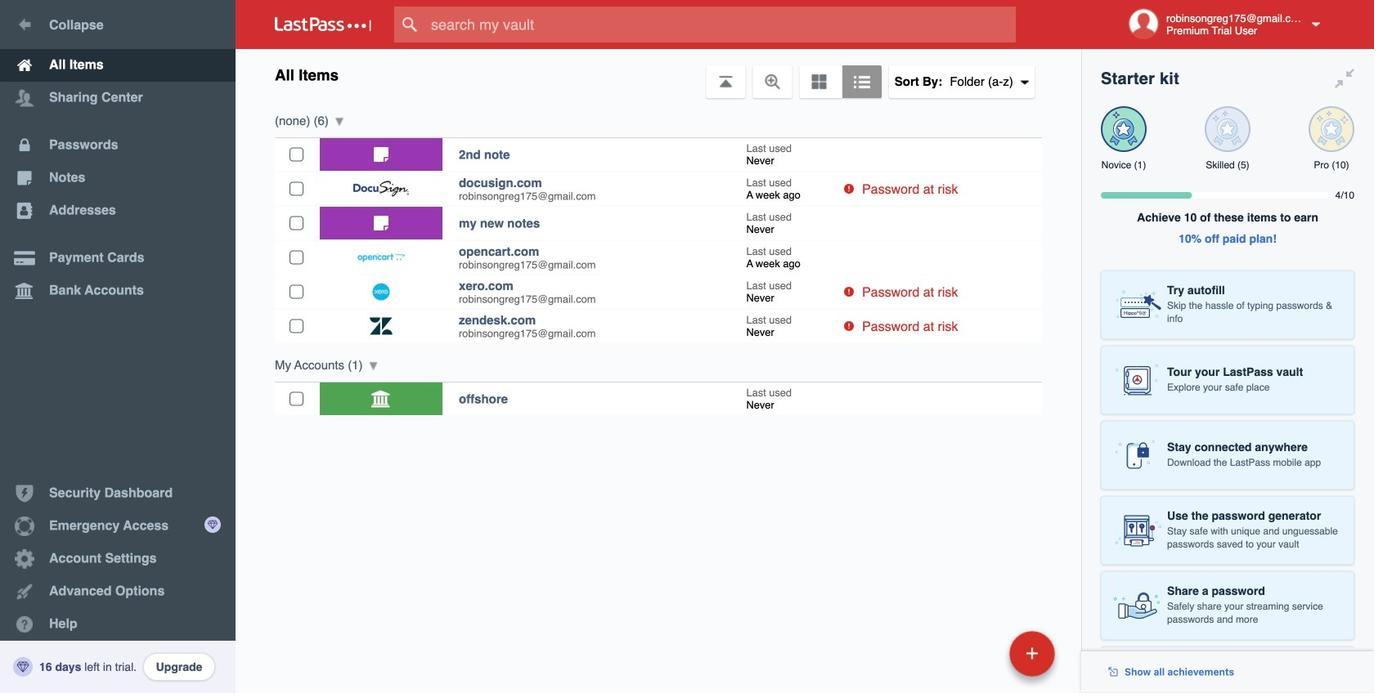 Task type: locate. For each thing, give the bounding box(es) containing it.
new item element
[[897, 631, 1061, 678]]

new item navigation
[[897, 627, 1065, 694]]

main navigation navigation
[[0, 0, 236, 694]]

vault options navigation
[[236, 49, 1082, 98]]



Task type: describe. For each thing, give the bounding box(es) containing it.
search my vault text field
[[394, 7, 1048, 43]]

lastpass image
[[275, 17, 372, 32]]

Search search field
[[394, 7, 1048, 43]]



